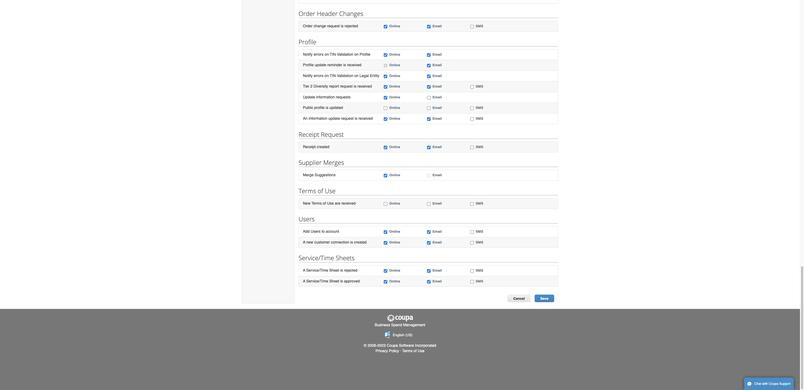 Task type: vqa. For each thing, say whether or not it's contained in the screenshot.
the Customer Setup
no



Task type: locate. For each thing, give the bounding box(es) containing it.
14 online from the top
[[389, 269, 400, 273]]

0 vertical spatial terms
[[299, 187, 316, 195]]

terms down software
[[402, 349, 413, 353]]

of left the are
[[323, 201, 326, 205]]

2 online from the top
[[389, 52, 400, 56]]

0 vertical spatial update
[[315, 63, 326, 67]]

notify
[[303, 52, 313, 56], [303, 73, 313, 78]]

terms up new
[[299, 187, 316, 195]]

0 horizontal spatial created
[[317, 145, 330, 149]]

on down profile update reminder is received
[[325, 73, 329, 78]]

1 vertical spatial receipt
[[303, 145, 316, 149]]

6 sms from the top
[[476, 201, 483, 205]]

9 sms from the top
[[476, 269, 483, 273]]

tier 2 diversity report request is received
[[303, 84, 372, 89]]

policy
[[389, 349, 399, 353]]

software
[[399, 344, 414, 348]]

1 vertical spatial coupa
[[769, 382, 779, 386]]

receipt for receipt created
[[303, 145, 316, 149]]

2 tin from the top
[[330, 73, 336, 78]]

profile update reminder is received
[[303, 63, 362, 67]]

1 vertical spatial request
[[340, 84, 353, 89]]

11 email from the top
[[433, 201, 442, 205]]

1 errors from the top
[[314, 52, 324, 56]]

add users to account
[[303, 229, 339, 234]]

of
[[318, 187, 323, 195], [323, 201, 326, 205], [414, 349, 417, 353]]

10 email from the top
[[433, 173, 442, 177]]

email for order change request is rejected
[[433, 24, 442, 28]]

email for public profile is updated
[[433, 106, 442, 110]]

email
[[433, 24, 442, 28], [433, 52, 442, 56], [433, 63, 442, 67], [433, 74, 442, 78], [433, 84, 442, 89], [433, 95, 442, 99], [433, 106, 442, 110], [433, 117, 442, 121], [433, 145, 442, 149], [433, 173, 442, 177], [433, 201, 442, 205], [433, 230, 442, 234], [433, 240, 442, 244], [433, 269, 442, 273], [433, 279, 442, 283]]

1 notify from the top
[[303, 52, 313, 56]]

rejected
[[345, 24, 358, 28], [344, 268, 358, 273]]

users left to on the bottom left
[[311, 229, 321, 234]]

5 email from the top
[[433, 84, 442, 89]]

update left reminder
[[315, 63, 326, 67]]

7 sms from the top
[[476, 230, 483, 234]]

11 online from the top
[[389, 201, 400, 205]]

1 tin from the top
[[330, 52, 336, 56]]

public profile is updated
[[303, 106, 343, 110]]

2 a from the top
[[303, 268, 305, 273]]

0 vertical spatial information
[[316, 95, 335, 99]]

cancel
[[513, 297, 525, 301]]

15 email from the top
[[433, 279, 442, 283]]

validation up tier 2 diversity report request is received
[[337, 73, 353, 78]]

6 online from the top
[[389, 95, 400, 99]]

rejected up approved
[[344, 268, 358, 273]]

2 email from the top
[[433, 52, 442, 56]]

order header changes
[[299, 9, 363, 18]]

created
[[317, 145, 330, 149], [354, 240, 367, 244]]

tin for legal
[[330, 73, 336, 78]]

sms for public profile is updated
[[476, 106, 483, 110]]

tin up profile update reminder is received
[[330, 52, 336, 56]]

1 sms from the top
[[476, 24, 483, 28]]

online for notify errors on tin validation on profile
[[389, 52, 400, 56]]

1 vertical spatial sheet
[[329, 279, 339, 283]]

validation
[[337, 52, 353, 56], [337, 73, 353, 78]]

10 sms from the top
[[476, 279, 483, 283]]

online for a new customer connection is created
[[389, 240, 400, 244]]

notify up the tier
[[303, 73, 313, 78]]

2
[[310, 84, 313, 89]]

diversity
[[314, 84, 328, 89]]

1 vertical spatial a
[[303, 268, 305, 273]]

1 validation from the top
[[337, 52, 353, 56]]

0 vertical spatial request
[[327, 24, 340, 28]]

receipt
[[299, 130, 319, 139], [303, 145, 316, 149]]

use down incorporated
[[418, 349, 425, 353]]

0 vertical spatial order
[[299, 9, 315, 18]]

receipt for receipt request
[[299, 130, 319, 139]]

online for an information update request is received
[[389, 117, 400, 121]]

save
[[540, 297, 549, 301]]

created right connection at the bottom left of page
[[354, 240, 367, 244]]

order
[[299, 9, 315, 18], [303, 24, 313, 28]]

information up public profile is updated
[[316, 95, 335, 99]]

sheet up a service/time sheet is approved
[[329, 268, 339, 273]]

2 vertical spatial service/time
[[306, 279, 328, 283]]

13 online from the top
[[389, 240, 400, 244]]

0 vertical spatial validation
[[337, 52, 353, 56]]

notify errors on tin validation on profile
[[303, 52, 370, 56]]

use left the are
[[327, 201, 334, 205]]

of down software
[[414, 349, 417, 353]]

1 sheet from the top
[[329, 268, 339, 273]]

7 email from the top
[[433, 106, 442, 110]]

service/time down service/time sheets
[[306, 268, 328, 273]]

online for update information requests
[[389, 95, 400, 99]]

0 vertical spatial coupa
[[387, 344, 398, 348]]

legal
[[360, 73, 369, 78]]

email for new terms of use are received
[[433, 201, 442, 205]]

0 vertical spatial terms of use
[[299, 187, 336, 195]]

6 email from the top
[[433, 95, 442, 99]]

order change request is rejected
[[303, 24, 358, 28]]

received
[[347, 63, 362, 67], [358, 84, 372, 89], [359, 116, 373, 121], [341, 201, 356, 205]]

sms for a service/time sheet is rejected
[[476, 269, 483, 273]]

8 email from the top
[[433, 117, 442, 121]]

tin down profile update reminder is received
[[330, 73, 336, 78]]

7 online from the top
[[389, 106, 400, 110]]

a for a new customer connection is created
[[303, 240, 305, 244]]

a for a service/time sheet is rejected
[[303, 268, 305, 273]]

spend
[[391, 323, 402, 327]]

update
[[315, 63, 326, 67], [328, 116, 340, 121]]

None checkbox
[[470, 25, 474, 28], [384, 53, 387, 57], [384, 75, 387, 78], [384, 85, 387, 89], [470, 85, 474, 89], [384, 96, 387, 100], [427, 96, 431, 100], [427, 107, 431, 110], [384, 117, 387, 121], [427, 146, 431, 149], [427, 202, 431, 206], [384, 231, 387, 234], [384, 241, 387, 245], [427, 241, 431, 245], [470, 241, 474, 245], [427, 270, 431, 273], [470, 270, 474, 273], [470, 280, 474, 284], [470, 25, 474, 28], [384, 53, 387, 57], [384, 75, 387, 78], [384, 85, 387, 89], [470, 85, 474, 89], [384, 96, 387, 100], [427, 96, 431, 100], [427, 107, 431, 110], [384, 117, 387, 121], [427, 146, 431, 149], [427, 202, 431, 206], [384, 231, 387, 234], [384, 241, 387, 245], [427, 241, 431, 245], [470, 241, 474, 245], [427, 270, 431, 273], [470, 270, 474, 273], [470, 280, 474, 284]]

service/time down a service/time sheet is rejected
[[306, 279, 328, 283]]

order left change
[[303, 24, 313, 28]]

5 online from the top
[[389, 84, 400, 89]]

sheet
[[329, 268, 339, 273], [329, 279, 339, 283]]

merge suggestions
[[303, 173, 336, 177]]

service/time sheets
[[299, 254, 355, 262]]

chat with coupa support
[[755, 382, 791, 386]]

privacy policy
[[376, 349, 399, 353]]

terms of use down software
[[402, 349, 425, 353]]

online
[[389, 24, 400, 28], [389, 52, 400, 56], [389, 63, 400, 67], [389, 74, 400, 78], [389, 84, 400, 89], [389, 95, 400, 99], [389, 106, 400, 110], [389, 117, 400, 121], [389, 145, 400, 149], [389, 173, 400, 177], [389, 201, 400, 205], [389, 230, 400, 234], [389, 240, 400, 244], [389, 269, 400, 273], [389, 279, 400, 283]]

order up change
[[299, 9, 315, 18]]

sms
[[476, 24, 483, 28], [476, 84, 483, 89], [476, 106, 483, 110], [476, 117, 483, 121], [476, 145, 483, 149], [476, 201, 483, 205], [476, 230, 483, 234], [476, 240, 483, 244], [476, 269, 483, 273], [476, 279, 483, 283]]

0 vertical spatial rejected
[[345, 24, 358, 28]]

3 sms from the top
[[476, 106, 483, 110]]

merges
[[323, 158, 344, 167]]

2 vertical spatial request
[[341, 116, 354, 121]]

terms of use
[[299, 187, 336, 195], [402, 349, 425, 353]]

sms for order change request is rejected
[[476, 24, 483, 28]]

request down updated
[[341, 116, 354, 121]]

4 email from the top
[[433, 74, 442, 78]]

sheet down a service/time sheet is rejected
[[329, 279, 339, 283]]

on up profile update reminder is received
[[325, 52, 329, 56]]

information down profile
[[309, 116, 327, 121]]

1 vertical spatial update
[[328, 116, 340, 121]]

update down updated
[[328, 116, 340, 121]]

5 sms from the top
[[476, 145, 483, 149]]

sheet for approved
[[329, 279, 339, 283]]

profile for profile update reminder is received
[[303, 63, 314, 67]]

terms of use down the merge suggestions
[[299, 187, 336, 195]]

10 online from the top
[[389, 173, 400, 177]]

request
[[327, 24, 340, 28], [340, 84, 353, 89], [341, 116, 354, 121]]

email for a service/time sheet is rejected
[[433, 269, 442, 273]]

2 notify from the top
[[303, 73, 313, 78]]

support
[[779, 382, 791, 386]]

0 vertical spatial profile
[[299, 37, 316, 46]]

approved
[[344, 279, 360, 283]]

©
[[364, 344, 367, 348]]

tin
[[330, 52, 336, 56], [330, 73, 336, 78]]

3 a from the top
[[303, 279, 305, 283]]

profile down change
[[299, 37, 316, 46]]

1 vertical spatial errors
[[314, 73, 324, 78]]

sms for new terms of use are received
[[476, 201, 483, 205]]

is
[[341, 24, 344, 28], [343, 63, 346, 67], [354, 84, 357, 89], [326, 106, 328, 110], [355, 116, 358, 121], [350, 240, 353, 244], [340, 268, 343, 273], [340, 279, 343, 283]]

9 email from the top
[[433, 145, 442, 149]]

12 online from the top
[[389, 230, 400, 234]]

errors
[[314, 52, 324, 56], [314, 73, 324, 78]]

2 vertical spatial a
[[303, 279, 305, 283]]

3 online from the top
[[389, 63, 400, 67]]

1 vertical spatial information
[[309, 116, 327, 121]]

3 email from the top
[[433, 63, 442, 67]]

1 email from the top
[[433, 24, 442, 28]]

with
[[762, 382, 768, 386]]

0 vertical spatial tin
[[330, 52, 336, 56]]

terms right new
[[312, 201, 322, 205]]

updated
[[330, 106, 343, 110]]

supplier
[[299, 158, 322, 167]]

receipt up supplier at the left top
[[303, 145, 316, 149]]

1 vertical spatial validation
[[337, 73, 353, 78]]

8 online from the top
[[389, 117, 400, 121]]

add
[[303, 229, 310, 234]]

receipt up receipt created
[[299, 130, 319, 139]]

2 vertical spatial use
[[418, 349, 425, 353]]

service/time
[[299, 254, 334, 262], [306, 268, 328, 273], [306, 279, 328, 283]]

request up requests
[[340, 84, 353, 89]]

1 vertical spatial rejected
[[344, 268, 358, 273]]

0 vertical spatial created
[[317, 145, 330, 149]]

2 vertical spatial of
[[414, 349, 417, 353]]

0 vertical spatial a
[[303, 240, 305, 244]]

0 vertical spatial sheet
[[329, 268, 339, 273]]

0 horizontal spatial update
[[315, 63, 326, 67]]

email for notify errors on tin validation on profile
[[433, 52, 442, 56]]

terms
[[299, 187, 316, 195], [312, 201, 322, 205], [402, 349, 413, 353]]

profile up the tier
[[303, 63, 314, 67]]

coupa right with
[[769, 382, 779, 386]]

15 online from the top
[[389, 279, 400, 283]]

online for notify errors on tin validation on legal entity
[[389, 74, 400, 78]]

email for notify errors on tin validation on legal entity
[[433, 74, 442, 78]]

1 vertical spatial notify
[[303, 73, 313, 78]]

email for add users to account
[[433, 230, 442, 234]]

use
[[325, 187, 336, 195], [327, 201, 334, 205], [418, 349, 425, 353]]

errors for notify errors on tin validation on legal entity
[[314, 73, 324, 78]]

online for public profile is updated
[[389, 106, 400, 110]]

rejected down changes
[[345, 24, 358, 28]]

12 email from the top
[[433, 230, 442, 234]]

notify up profile update reminder is received
[[303, 52, 313, 56]]

to
[[322, 229, 325, 234]]

13 email from the top
[[433, 240, 442, 244]]

9 online from the top
[[389, 145, 400, 149]]

tier
[[303, 84, 309, 89]]

2 sheet from the top
[[329, 279, 339, 283]]

email for receipt created
[[433, 145, 442, 149]]

8 sms from the top
[[476, 240, 483, 244]]

1 vertical spatial service/time
[[306, 268, 328, 273]]

1 vertical spatial tin
[[330, 73, 336, 78]]

2 errors from the top
[[314, 73, 324, 78]]

incorporated
[[415, 344, 436, 348]]

(us)
[[405, 333, 413, 337]]

0 vertical spatial notify
[[303, 52, 313, 56]]

4 sms from the top
[[476, 117, 483, 121]]

1 vertical spatial order
[[303, 24, 313, 28]]

coupa up policy
[[387, 344, 398, 348]]

information
[[316, 95, 335, 99], [309, 116, 327, 121]]

2 sms from the top
[[476, 84, 483, 89]]

coupa
[[387, 344, 398, 348], [769, 382, 779, 386]]

1 a from the top
[[303, 240, 305, 244]]

of up new terms of use are received
[[318, 187, 323, 195]]

receipt request
[[299, 130, 344, 139]]

1 online from the top
[[389, 24, 400, 28]]

suggestions
[[315, 173, 336, 177]]

on left legal
[[354, 73, 359, 78]]

notify errors on tin validation on legal entity
[[303, 73, 379, 78]]

1 vertical spatial use
[[327, 201, 334, 205]]

0 vertical spatial receipt
[[299, 130, 319, 139]]

request
[[321, 130, 344, 139]]

0 horizontal spatial terms of use
[[299, 187, 336, 195]]

report
[[329, 84, 339, 89]]

sms for a new customer connection is created
[[476, 240, 483, 244]]

sms for an information update request is received
[[476, 117, 483, 121]]

2 validation from the top
[[337, 73, 353, 78]]

on up notify errors on tin validation on legal entity
[[354, 52, 359, 56]]

created down receipt request
[[317, 145, 330, 149]]

users
[[299, 215, 315, 224], [311, 229, 321, 234]]

validation up reminder
[[337, 52, 353, 56]]

service/time down customer
[[299, 254, 334, 262]]

errors up profile update reminder is received
[[314, 52, 324, 56]]

profile up legal
[[360, 52, 370, 56]]

a
[[303, 240, 305, 244], [303, 268, 305, 273], [303, 279, 305, 283]]

online for a service/time sheet is approved
[[389, 279, 400, 283]]

cancel link
[[508, 295, 531, 303]]

on
[[325, 52, 329, 56], [354, 52, 359, 56], [325, 73, 329, 78], [354, 73, 359, 78]]

use up new terms of use are received
[[325, 187, 336, 195]]

0 vertical spatial errors
[[314, 52, 324, 56]]

1 vertical spatial profile
[[360, 52, 370, 56]]

errors up diversity on the top of page
[[314, 73, 324, 78]]

1 horizontal spatial created
[[354, 240, 367, 244]]

None checkbox
[[384, 25, 387, 28], [427, 25, 431, 28], [427, 53, 431, 57], [384, 64, 387, 67], [427, 64, 431, 67], [427, 75, 431, 78], [427, 85, 431, 89], [384, 107, 387, 110], [470, 107, 474, 110], [427, 117, 431, 121], [470, 117, 474, 121], [384, 146, 387, 149], [470, 146, 474, 149], [384, 174, 387, 177], [427, 174, 431, 177], [384, 202, 387, 206], [470, 202, 474, 206], [427, 231, 431, 234], [470, 231, 474, 234], [384, 270, 387, 273], [384, 280, 387, 284], [427, 280, 431, 284], [384, 25, 387, 28], [427, 25, 431, 28], [427, 53, 431, 57], [384, 64, 387, 67], [427, 64, 431, 67], [427, 75, 431, 78], [427, 85, 431, 89], [384, 107, 387, 110], [470, 107, 474, 110], [427, 117, 431, 121], [470, 117, 474, 121], [384, 146, 387, 149], [470, 146, 474, 149], [384, 174, 387, 177], [427, 174, 431, 177], [384, 202, 387, 206], [470, 202, 474, 206], [427, 231, 431, 234], [470, 231, 474, 234], [384, 270, 387, 273], [384, 280, 387, 284], [427, 280, 431, 284]]

4 online from the top
[[389, 74, 400, 78]]

sms for add users to account
[[476, 230, 483, 234]]

tin for profile
[[330, 52, 336, 56]]

0 vertical spatial service/time
[[299, 254, 334, 262]]

0 horizontal spatial coupa
[[387, 344, 398, 348]]

email for update information requests
[[433, 95, 442, 99]]

profile
[[299, 37, 316, 46], [360, 52, 370, 56], [303, 63, 314, 67]]

1 horizontal spatial coupa
[[769, 382, 779, 386]]

14 email from the top
[[433, 269, 442, 273]]

1 vertical spatial terms of use
[[402, 349, 425, 353]]

2 vertical spatial profile
[[303, 63, 314, 67]]

request down 'order header changes'
[[327, 24, 340, 28]]

users up add
[[299, 215, 315, 224]]



Task type: describe. For each thing, give the bounding box(es) containing it.
management
[[403, 323, 425, 327]]

a service/time sheet is approved
[[303, 279, 360, 283]]

order for order change request is rejected
[[303, 24, 313, 28]]

sms for a service/time sheet is approved
[[476, 279, 483, 283]]

sheets
[[336, 254, 355, 262]]

email for a new customer connection is created
[[433, 240, 442, 244]]

terms of use link
[[402, 349, 425, 353]]

chat with coupa support button
[[744, 378, 794, 390]]

a service/time sheet is rejected
[[303, 268, 358, 273]]

information for an
[[309, 116, 327, 121]]

online for order change request is rejected
[[389, 24, 400, 28]]

sms for tier 2 diversity report request is received
[[476, 84, 483, 89]]

reminder
[[327, 63, 342, 67]]

online for merge suggestions
[[389, 173, 400, 177]]

privacy policy link
[[376, 349, 399, 353]]

english (us)
[[393, 333, 413, 337]]

email for tier 2 diversity report request is received
[[433, 84, 442, 89]]

header
[[317, 9, 338, 18]]

rejected for order change request is rejected
[[345, 24, 358, 28]]

service/time for a service/time sheet is approved
[[306, 279, 328, 283]]

email for profile update reminder is received
[[433, 63, 442, 67]]

email for merge suggestions
[[433, 173, 442, 177]]

© 2006-2023 coupa software incorporated
[[364, 344, 436, 348]]

online for a service/time sheet is rejected
[[389, 269, 400, 273]]

online for add users to account
[[389, 230, 400, 234]]

english
[[393, 333, 404, 337]]

1 vertical spatial users
[[311, 229, 321, 234]]

an
[[303, 116, 308, 121]]

new
[[303, 201, 311, 205]]

rejected for a service/time sheet is rejected
[[344, 268, 358, 273]]

supplier merges
[[299, 158, 344, 167]]

public
[[303, 106, 313, 110]]

a for a service/time sheet is approved
[[303, 279, 305, 283]]

online for profile update reminder is received
[[389, 63, 400, 67]]

business spend management
[[375, 323, 425, 327]]

customer
[[314, 240, 330, 244]]

1 horizontal spatial terms of use
[[402, 349, 425, 353]]

1 vertical spatial terms
[[312, 201, 322, 205]]

are
[[335, 201, 340, 205]]

1 vertical spatial created
[[354, 240, 367, 244]]

profile for profile
[[299, 37, 316, 46]]

profile
[[314, 106, 325, 110]]

online for new terms of use are received
[[389, 201, 400, 205]]

entity
[[370, 73, 379, 78]]

2006-
[[368, 344, 377, 348]]

coupa inside chat with coupa support button
[[769, 382, 779, 386]]

1 vertical spatial of
[[323, 201, 326, 205]]

changes
[[339, 9, 363, 18]]

validation for profile
[[337, 52, 353, 56]]

requests
[[336, 95, 351, 99]]

2023
[[377, 344, 386, 348]]

online for tier 2 diversity report request is received
[[389, 84, 400, 89]]

receipt created
[[303, 145, 330, 149]]

business
[[375, 323, 390, 327]]

a new customer connection is created
[[303, 240, 367, 244]]

0 vertical spatial of
[[318, 187, 323, 195]]

0 vertical spatial users
[[299, 215, 315, 224]]

notify for notify errors on tin validation on legal entity
[[303, 73, 313, 78]]

notify for notify errors on tin validation on profile
[[303, 52, 313, 56]]

email for a service/time sheet is approved
[[433, 279, 442, 283]]

service/time for a service/time sheet is rejected
[[306, 268, 328, 273]]

coupa supplier portal image
[[387, 315, 414, 322]]

an information update request is received
[[303, 116, 373, 121]]

chat
[[755, 382, 761, 386]]

privacy
[[376, 349, 388, 353]]

errors for notify errors on tin validation on profile
[[314, 52, 324, 56]]

2 vertical spatial terms
[[402, 349, 413, 353]]

sms for receipt created
[[476, 145, 483, 149]]

order for order header changes
[[299, 9, 315, 18]]

update information requests
[[303, 95, 351, 99]]

new terms of use are received
[[303, 201, 356, 205]]

1 horizontal spatial update
[[328, 116, 340, 121]]

online for receipt created
[[389, 145, 400, 149]]

save button
[[535, 295, 554, 303]]

update
[[303, 95, 315, 99]]

sheet for rejected
[[329, 268, 339, 273]]

change
[[314, 24, 326, 28]]

0 vertical spatial use
[[325, 187, 336, 195]]

information for update
[[316, 95, 335, 99]]

merge
[[303, 173, 314, 177]]

connection
[[331, 240, 349, 244]]

email for an information update request is received
[[433, 117, 442, 121]]

account
[[326, 229, 339, 234]]

validation for legal
[[337, 73, 353, 78]]

new
[[306, 240, 313, 244]]



